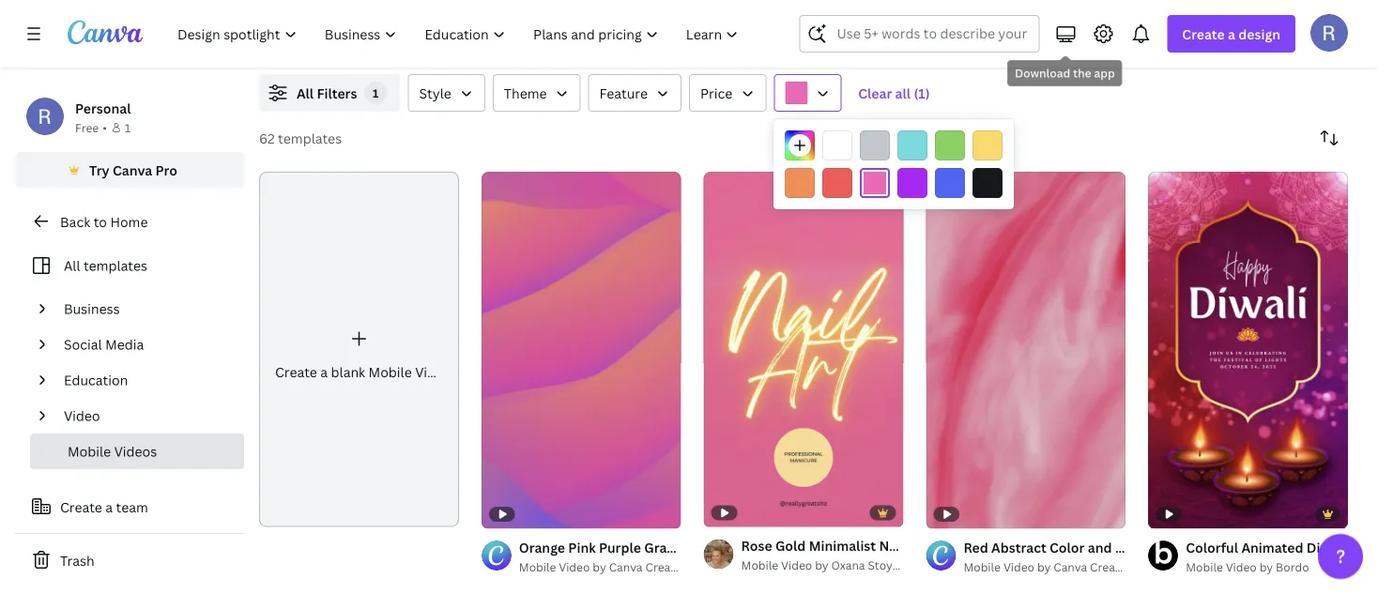 Task type: vqa. For each thing, say whether or not it's contained in the screenshot.
"browse"
no



Task type: locate. For each thing, give the bounding box(es) containing it.
1 vertical spatial create
[[275, 363, 317, 381]]

add a new color image
[[785, 131, 815, 161], [785, 131, 815, 161]]

mobile videos
[[68, 443, 157, 461]]

top level navigation element
[[165, 15, 754, 53]]

price
[[700, 84, 733, 102]]

bordo
[[1276, 559, 1310, 575]]

clear
[[859, 84, 892, 102]]

stoyantseva
[[868, 558, 935, 573]]

templates
[[278, 129, 342, 147], [84, 257, 147, 275]]

0 vertical spatial a
[[1228, 25, 1236, 43]]

#15181b image
[[973, 168, 1003, 198], [973, 168, 1003, 198]]

a for team
[[105, 498, 113, 516]]

a left team
[[105, 498, 113, 516]]

#fd5ebb image
[[785, 82, 808, 104], [785, 82, 808, 104]]

business link
[[56, 291, 233, 327]]

62
[[259, 129, 275, 147]]

0 horizontal spatial create
[[60, 498, 102, 516]]

create left blank
[[275, 363, 317, 381]]

mobile video by bordo
[[1186, 559, 1310, 575]]

mobile video by canva creative studio
[[519, 559, 729, 575], [964, 559, 1174, 575]]

create inside dropdown button
[[1183, 25, 1225, 43]]

0 horizontal spatial studio
[[694, 559, 729, 575]]

#74d353 image
[[935, 131, 965, 161]]

1 horizontal spatial mobile video by canva creative studio link
[[964, 558, 1174, 577]]

•
[[103, 120, 107, 135]]

0 vertical spatial templates
[[278, 129, 342, 147]]

creative for 2nd mobile video by canva creative studio link from right
[[646, 559, 691, 575]]

1 vertical spatial all
[[64, 257, 80, 275]]

1 creative from the left
[[646, 559, 691, 575]]

1 vertical spatial 1
[[125, 120, 131, 135]]

all
[[297, 84, 314, 102], [64, 257, 80, 275]]

feature button
[[588, 74, 682, 112]]

trash
[[60, 552, 94, 570]]

1 horizontal spatial mobile video by canva creative studio
[[964, 559, 1174, 575]]

0 horizontal spatial mobile video by canva creative studio link
[[519, 558, 729, 577]]

1 vertical spatial a
[[320, 363, 328, 381]]

templates right 62 at the left top of the page
[[278, 129, 342, 147]]

1 horizontal spatial templates
[[278, 129, 342, 147]]

design
[[1239, 25, 1281, 43]]

#fe884c image
[[785, 168, 815, 198]]

create for create a team
[[60, 498, 102, 516]]

2 vertical spatial a
[[105, 498, 113, 516]]

a for design
[[1228, 25, 1236, 43]]

#b612fb image
[[898, 168, 928, 198]]

0 horizontal spatial creative
[[646, 559, 691, 575]]

1 horizontal spatial studio
[[1139, 559, 1174, 575]]

2 vertical spatial create
[[60, 498, 102, 516]]

all templates
[[64, 257, 147, 275]]

create a design button
[[1168, 15, 1296, 53]]

video
[[415, 363, 451, 381], [64, 407, 100, 425], [781, 558, 812, 573], [559, 559, 590, 575], [1004, 559, 1035, 575], [1226, 559, 1257, 575]]

by inside "link"
[[815, 558, 829, 573]]

1 horizontal spatial all
[[297, 84, 314, 102]]

create down marketing
[[60, 498, 102, 516]]

#fd5ebb image
[[860, 168, 890, 198]]

#ffffff image
[[823, 131, 853, 161]]

2 creative from the left
[[1090, 559, 1136, 575]]

1 right 'filters'
[[373, 85, 379, 100]]

1 horizontal spatial create
[[275, 363, 317, 381]]

videos
[[114, 443, 157, 461]]

0 horizontal spatial all
[[64, 257, 80, 275]]

media
[[105, 336, 144, 354]]

create inside button
[[60, 498, 102, 516]]

marketing link
[[56, 470, 233, 505]]

1 mobile video by canva creative studio from the left
[[519, 559, 729, 575]]

create
[[1183, 25, 1225, 43], [275, 363, 317, 381], [60, 498, 102, 516]]

None search field
[[800, 15, 1040, 53]]

templates down back to home
[[84, 257, 147, 275]]

by
[[815, 558, 829, 573], [593, 559, 606, 575], [1038, 559, 1051, 575], [1260, 559, 1273, 575]]

mobile video by canva creative studio link
[[519, 558, 729, 577], [964, 558, 1174, 577]]

2 horizontal spatial create
[[1183, 25, 1225, 43]]

all
[[895, 84, 911, 102]]

creative
[[646, 559, 691, 575], [1090, 559, 1136, 575]]

1 horizontal spatial 1
[[373, 85, 379, 100]]

team
[[116, 498, 148, 516]]

0 vertical spatial create
[[1183, 25, 1225, 43]]

all down 'back'
[[64, 257, 80, 275]]

1 studio from the left
[[694, 559, 729, 575]]

mobile
[[369, 363, 412, 381], [68, 443, 111, 461], [741, 558, 779, 573], [519, 559, 556, 575], [964, 559, 1001, 575], [1186, 559, 1223, 575]]

studio for 2nd mobile video by canva creative studio link from right
[[694, 559, 729, 575]]

a left design
[[1228, 25, 1236, 43]]

1
[[373, 85, 379, 100], [125, 120, 131, 135]]

2 mobile video by canva creative studio from the left
[[964, 559, 1174, 575]]

studio
[[694, 559, 729, 575], [1139, 559, 1174, 575]]

canva
[[113, 161, 152, 179], [609, 559, 643, 575], [1054, 559, 1088, 575]]

templates inside 'link'
[[84, 257, 147, 275]]

creative for 1st mobile video by canva creative studio link from right
[[1090, 559, 1136, 575]]

2 mobile video by canva creative studio link from the left
[[964, 558, 1174, 577]]

0 horizontal spatial mobile video by canva creative studio
[[519, 559, 729, 575]]

social media link
[[56, 327, 233, 362]]

2 horizontal spatial a
[[1228, 25, 1236, 43]]

0 horizontal spatial a
[[105, 498, 113, 516]]

0 vertical spatial all
[[297, 84, 314, 102]]

0 horizontal spatial canva
[[113, 161, 152, 179]]

home
[[110, 213, 148, 231]]

all for all filters
[[297, 84, 314, 102]]

create a design
[[1183, 25, 1281, 43]]

a inside button
[[105, 498, 113, 516]]

1 right •
[[125, 120, 131, 135]]

create left design
[[1183, 25, 1225, 43]]

#c1c6cb image
[[860, 131, 890, 161]]

clear all (1)
[[859, 84, 930, 102]]

1 vertical spatial templates
[[84, 257, 147, 275]]

a left blank
[[320, 363, 328, 381]]

#ffffff image
[[823, 131, 853, 161]]

oxana
[[831, 558, 865, 573]]

#55dbe0 image
[[898, 131, 928, 161]]

1 horizontal spatial a
[[320, 363, 328, 381]]

a
[[1228, 25, 1236, 43], [320, 363, 328, 381], [105, 498, 113, 516]]

2 studio from the left
[[1139, 559, 1174, 575]]

all templates link
[[26, 248, 233, 284]]

all inside 'link'
[[64, 257, 80, 275]]

0 horizontal spatial 1
[[125, 120, 131, 135]]

0 vertical spatial 1
[[373, 85, 379, 100]]

all left 'filters'
[[297, 84, 314, 102]]

a inside dropdown button
[[1228, 25, 1236, 43]]

#fed958 image
[[973, 131, 1003, 161]]

education
[[64, 371, 128, 389]]

mobile inside "link"
[[741, 558, 779, 573]]

style button
[[408, 74, 485, 112]]

1 horizontal spatial creative
[[1090, 559, 1136, 575]]

#4a66fb image
[[935, 168, 965, 198], [935, 168, 965, 198]]

#fe884c image
[[785, 168, 815, 198]]

Search search field
[[837, 16, 1028, 52]]

all for all templates
[[64, 257, 80, 275]]

a for blank
[[320, 363, 328, 381]]

0 horizontal spatial templates
[[84, 257, 147, 275]]

back to home link
[[15, 203, 244, 240]]



Task type: describe. For each thing, give the bounding box(es) containing it.
blank
[[331, 363, 365, 381]]

1 filter options selected element
[[365, 82, 387, 104]]

#fd5152 image
[[823, 168, 853, 198]]

1 mobile video by canva creative studio link from the left
[[519, 558, 729, 577]]

try canva pro button
[[15, 152, 244, 188]]

#55dbe0 image
[[898, 131, 928, 161]]

business
[[64, 300, 120, 318]]

Sort by button
[[1311, 119, 1348, 157]]

#74d353 image
[[935, 131, 965, 161]]

2 horizontal spatial canva
[[1054, 559, 1088, 575]]

create for create a blank mobile video
[[275, 363, 317, 381]]

free •
[[75, 120, 107, 135]]

studio for 1st mobile video by canva creative studio link from right
[[1139, 559, 1174, 575]]

education link
[[56, 362, 233, 398]]

video link
[[56, 398, 233, 434]]

#fd5ebb image
[[860, 168, 890, 198]]

create for create a design
[[1183, 25, 1225, 43]]

marketing
[[64, 478, 127, 496]]

feature
[[600, 84, 648, 102]]

filters
[[317, 84, 357, 102]]

pro
[[155, 161, 177, 179]]

mobile video by oxana stoyantseva
[[741, 558, 935, 573]]

canva inside button
[[113, 161, 152, 179]]

mobile video by bordo link
[[1186, 558, 1348, 577]]

style
[[419, 84, 452, 102]]

theme
[[504, 84, 547, 102]]

#fed958 image
[[973, 131, 1003, 161]]

create a team button
[[15, 488, 244, 526]]

social
[[64, 336, 102, 354]]

create a blank mobile video element
[[259, 172, 459, 527]]

create a blank mobile video link
[[259, 172, 459, 527]]

1 horizontal spatial canva
[[609, 559, 643, 575]]

62 templates
[[259, 129, 342, 147]]

#b612fb image
[[898, 168, 928, 198]]

mobile video by canva creative studio for 2nd mobile video by canva creative studio link from right
[[519, 559, 729, 575]]

mobile video by canva creative studio for 1st mobile video by canva creative studio link from right
[[964, 559, 1174, 575]]

free
[[75, 120, 99, 135]]

back to home
[[60, 213, 148, 231]]

templates for 62 templates
[[278, 129, 342, 147]]

video inside "link"
[[781, 558, 812, 573]]

trash link
[[15, 542, 244, 579]]

#fd5152 image
[[823, 168, 853, 198]]

(1)
[[914, 84, 930, 102]]

social media
[[64, 336, 144, 354]]

mobile video by oxana stoyantseva link
[[741, 556, 935, 575]]

theme button
[[493, 74, 581, 112]]

create a blank mobile video
[[275, 363, 451, 381]]

create a team
[[60, 498, 148, 516]]

back
[[60, 213, 90, 231]]

templates for all templates
[[84, 257, 147, 275]]

all filters
[[297, 84, 357, 102]]

clear all (1) button
[[849, 74, 939, 112]]

personal
[[75, 99, 131, 117]]

try
[[89, 161, 110, 179]]

try canva pro
[[89, 161, 177, 179]]

#c1c6cb image
[[860, 131, 890, 161]]

to
[[94, 213, 107, 231]]

ruby anderson image
[[1311, 14, 1348, 51]]

price button
[[689, 74, 766, 112]]



